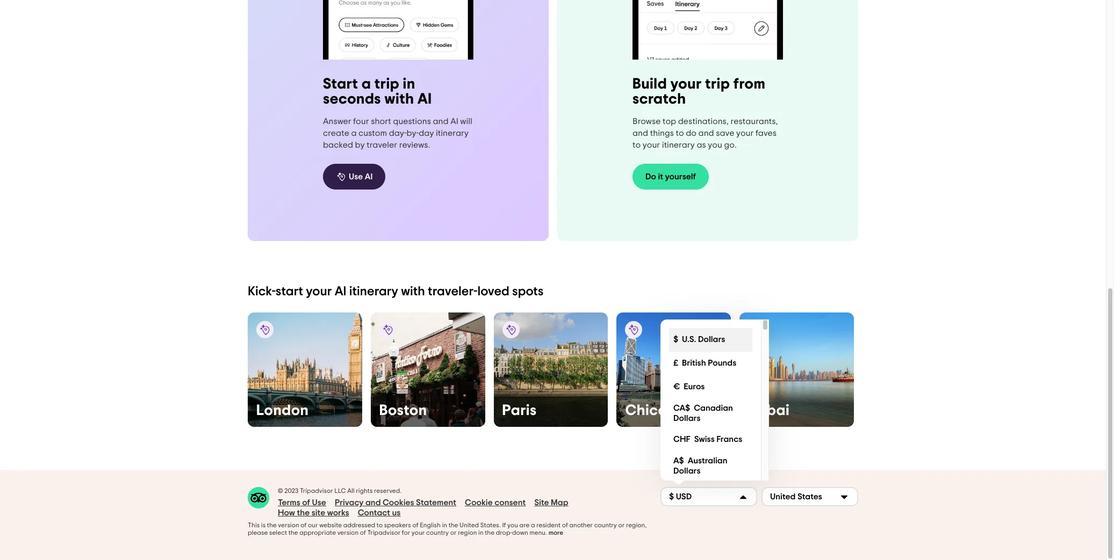 Task type: vqa. For each thing, say whether or not it's contained in the screenshot.
£  British Pounds
yes



Task type: locate. For each thing, give the bounding box(es) containing it.
1 vertical spatial itinerary
[[662, 141, 695, 149]]

of up "how the site works" link
[[302, 499, 310, 507]]

$ usd
[[669, 493, 692, 502]]

llc
[[334, 488, 346, 494]]

day
[[419, 129, 434, 137]]

2 horizontal spatial to
[[676, 129, 684, 138]]

to left do
[[676, 129, 684, 138]]

of left english
[[412, 522, 418, 529]]

start
[[323, 77, 358, 92]]

down
[[512, 530, 528, 536]]

and up day on the top of the page
[[433, 117, 449, 126]]

dollars inside a$  australian dollars
[[673, 467, 701, 476]]

ai down traveler in the left of the page
[[365, 172, 373, 181]]

paris link
[[494, 313, 608, 427]]

country
[[594, 522, 617, 529], [426, 530, 449, 536]]

0 horizontal spatial a
[[351, 129, 357, 137]]

1 horizontal spatial united
[[770, 493, 796, 502]]

chicago
[[625, 404, 686, 419]]

your right for
[[412, 530, 425, 536]]

tripadvisor inside . if you are a resident of another country or region, please select the appropriate version of tripadvisor for your country or region in the drop-down menu.
[[367, 530, 401, 536]]

another
[[569, 522, 593, 529]]

1 vertical spatial united
[[460, 522, 479, 529]]

0 horizontal spatial you
[[507, 522, 518, 529]]

cookie consent button
[[465, 498, 526, 508]]

tripadvisor
[[300, 488, 333, 494], [367, 530, 401, 536]]

for
[[402, 530, 410, 536]]

site map link
[[534, 498, 568, 508]]

a$  australian dollars
[[673, 457, 727, 476]]

your down "things"
[[643, 141, 660, 149]]

2 vertical spatial a
[[531, 522, 535, 529]]

a right start
[[362, 77, 371, 92]]

day-
[[389, 129, 407, 137]]

1 vertical spatial use
[[312, 499, 326, 507]]

things
[[650, 129, 674, 138]]

ai up questions
[[418, 92, 432, 107]]

cookie
[[465, 499, 493, 507]]

2 vertical spatial in
[[478, 530, 483, 536]]

contact us
[[358, 509, 401, 517]]

us
[[392, 509, 401, 517]]

version inside . if you are a resident of another country or region, please select the appropriate version of tripadvisor for your country or region in the drop-down menu.
[[337, 530, 359, 536]]

1 horizontal spatial states
[[797, 493, 822, 502]]

0 horizontal spatial united
[[460, 522, 479, 529]]

a inside . if you are a resident of another country or region, please select the appropriate version of tripadvisor for your country or region in the drop-down menu.
[[531, 522, 535, 529]]

2 vertical spatial dollars
[[673, 467, 701, 476]]

to down browse
[[633, 141, 641, 149]]

dollars inside ca$  canadian dollars
[[673, 414, 701, 423]]

usd
[[676, 493, 692, 502]]

or left region
[[450, 530, 457, 536]]

$ usd button
[[661, 487, 757, 507]]

0 vertical spatial states
[[797, 493, 822, 502]]

ai left will
[[450, 117, 458, 126]]

your down restaurants,
[[736, 129, 754, 138]]

use up site
[[312, 499, 326, 507]]

this
[[248, 522, 260, 529]]

0 vertical spatial or
[[618, 522, 625, 529]]

itinerary inside 'browse top destinations, restaurants, and things to do and save your faves to your itinerary as you go.'
[[662, 141, 695, 149]]

ai inside start a trip in seconds with ai
[[418, 92, 432, 107]]

£  british pounds
[[673, 359, 736, 368]]

$  u.s.
[[673, 336, 696, 344]]

region
[[458, 530, 477, 536]]

spots
[[512, 285, 544, 298]]

dollars down a$  australian
[[673, 467, 701, 476]]

0 horizontal spatial in
[[403, 77, 415, 92]]

trip for a
[[374, 77, 399, 92]]

dollars for ca$  canadian dollars
[[673, 414, 701, 423]]

london link
[[248, 313, 362, 427]]

more button
[[549, 529, 563, 537]]

in up questions
[[403, 77, 415, 92]]

€  euros
[[673, 383, 705, 391]]

1 horizontal spatial tripadvisor
[[367, 530, 401, 536]]

privacy
[[335, 499, 364, 507]]

the down terms of use link
[[297, 509, 310, 517]]

to
[[676, 129, 684, 138], [633, 141, 641, 149], [377, 522, 383, 529]]

1 horizontal spatial you
[[708, 141, 722, 149]]

a right are
[[531, 522, 535, 529]]

tripadvisor down "this is the version of our website addressed to speakers of english in the united states"
[[367, 530, 401, 536]]

you right if
[[507, 522, 518, 529]]

a inside answer four short questions and ai will create a custom day-by-day itinerary backed by traveler reviews.
[[351, 129, 357, 137]]

map
[[551, 499, 568, 507]]

0 horizontal spatial country
[[426, 530, 449, 536]]

contact
[[358, 509, 390, 517]]

1 vertical spatial country
[[426, 530, 449, 536]]

build your trip from scratch
[[633, 77, 766, 107]]

of left our
[[301, 522, 307, 529]]

0 vertical spatial country
[[594, 522, 617, 529]]

1 vertical spatial with
[[401, 285, 425, 298]]

you inside . if you are a resident of another country or region, please select the appropriate version of tripadvisor for your country or region in the drop-down menu.
[[507, 522, 518, 529]]

use down by
[[349, 172, 363, 181]]

trip inside 'build your trip from scratch'
[[705, 77, 730, 92]]

1 horizontal spatial country
[[594, 522, 617, 529]]

1 horizontal spatial in
[[442, 522, 447, 529]]

tripadvisor up terms of use
[[300, 488, 333, 494]]

2 horizontal spatial itinerary
[[662, 141, 695, 149]]

0 horizontal spatial or
[[450, 530, 457, 536]]

francs
[[717, 435, 742, 444]]

2023
[[284, 488, 298, 494]]

with up questions
[[385, 92, 414, 107]]

0 vertical spatial dollars
[[698, 336, 725, 344]]

2 vertical spatial to
[[377, 522, 383, 529]]

1 vertical spatial dollars
[[673, 414, 701, 423]]

answer
[[323, 117, 351, 126]]

by
[[355, 141, 365, 149]]

use inside button
[[349, 172, 363, 181]]

0 vertical spatial tripadvisor
[[300, 488, 333, 494]]

0 horizontal spatial tripadvisor
[[300, 488, 333, 494]]

1 vertical spatial a
[[351, 129, 357, 137]]

the
[[297, 509, 310, 517], [267, 522, 277, 529], [449, 522, 458, 529], [288, 530, 298, 536], [485, 530, 495, 536]]

0 horizontal spatial itinerary
[[349, 285, 398, 298]]

kick-start your ai itinerary with traveler-loved spots
[[248, 285, 544, 298]]

1 horizontal spatial or
[[618, 522, 625, 529]]

trip left from
[[705, 77, 730, 92]]

£  british
[[673, 359, 706, 368]]

of
[[302, 499, 310, 507], [301, 522, 307, 529], [412, 522, 418, 529], [562, 522, 568, 529], [360, 530, 366, 536]]

2 horizontal spatial in
[[478, 530, 483, 536]]

1 horizontal spatial itinerary
[[436, 129, 469, 137]]

1 horizontal spatial trip
[[705, 77, 730, 92]]

or left region,
[[618, 522, 625, 529]]

version down how
[[278, 522, 299, 529]]

1 vertical spatial tripadvisor
[[367, 530, 401, 536]]

the up region
[[449, 522, 458, 529]]

dollars
[[698, 336, 725, 344], [673, 414, 701, 423], [673, 467, 701, 476]]

paris
[[502, 404, 537, 419]]

kick-
[[248, 285, 276, 298]]

united
[[770, 493, 796, 502], [460, 522, 479, 529]]

0 vertical spatial in
[[403, 77, 415, 92]]

0 vertical spatial itinerary
[[436, 129, 469, 137]]

1 horizontal spatial version
[[337, 530, 359, 536]]

country right another
[[594, 522, 617, 529]]

ai inside answer four short questions and ai will create a custom day-by-day itinerary backed by traveler reviews.
[[450, 117, 458, 126]]

2 horizontal spatial a
[[531, 522, 535, 529]]

dollars up the £  british pounds
[[698, 336, 725, 344]]

version down addressed
[[337, 530, 359, 536]]

website
[[319, 522, 342, 529]]

trip
[[374, 77, 399, 92], [705, 77, 730, 92]]

reviews.
[[399, 141, 430, 149]]

use
[[349, 172, 363, 181], [312, 499, 326, 507]]

do it yourself
[[645, 173, 696, 181]]

1 vertical spatial version
[[337, 530, 359, 536]]

1 vertical spatial you
[[507, 522, 518, 529]]

more
[[549, 530, 563, 536]]

0 horizontal spatial trip
[[374, 77, 399, 92]]

1 vertical spatial to
[[633, 141, 641, 149]]

answer four short questions and ai will create a custom day-by-day itinerary backed by traveler reviews.
[[323, 117, 472, 149]]

0 horizontal spatial version
[[278, 522, 299, 529]]

2 vertical spatial itinerary
[[349, 285, 398, 298]]

your inside 'build your trip from scratch'
[[670, 77, 702, 92]]

you right the as
[[708, 141, 722, 149]]

list box
[[661, 320, 769, 481]]

our
[[308, 522, 318, 529]]

a$  australian
[[673, 457, 727, 465]]

0 vertical spatial a
[[362, 77, 371, 92]]

you inside 'browse top destinations, restaurants, and things to do and save your faves to your itinerary as you go.'
[[708, 141, 722, 149]]

to down the contact us link
[[377, 522, 383, 529]]

cookies
[[383, 499, 414, 507]]

0 vertical spatial use
[[349, 172, 363, 181]]

trip inside start a trip in seconds with ai
[[374, 77, 399, 92]]

with for itinerary
[[401, 285, 425, 298]]

all
[[347, 488, 355, 494]]

with for seconds
[[385, 92, 414, 107]]

a up by
[[351, 129, 357, 137]]

trip for your
[[705, 77, 730, 92]]

with left traveler-
[[401, 285, 425, 298]]

0 vertical spatial you
[[708, 141, 722, 149]]

privacy and cookies statement link
[[335, 498, 456, 508]]

1 horizontal spatial use
[[349, 172, 363, 181]]

0 vertical spatial with
[[385, 92, 414, 107]]

and
[[433, 117, 449, 126], [633, 129, 648, 138], [698, 129, 714, 138], [365, 499, 381, 507]]

1 vertical spatial states
[[480, 522, 499, 529]]

trip up short
[[374, 77, 399, 92]]

states
[[797, 493, 822, 502], [480, 522, 499, 529]]

0 vertical spatial united
[[770, 493, 796, 502]]

states inside popup button
[[797, 493, 822, 502]]

is
[[261, 522, 266, 529]]

the left drop-
[[485, 530, 495, 536]]

list box containing $  u.s. dollars
[[661, 320, 769, 481]]

with inside start a trip in seconds with ai
[[385, 92, 414, 107]]

in right english
[[442, 522, 447, 529]]

this is the version of our website addressed to speakers of english in the united states
[[248, 522, 499, 529]]

in inside start a trip in seconds with ai
[[403, 77, 415, 92]]

terms of use
[[278, 499, 326, 507]]

your right the build in the right of the page
[[670, 77, 702, 92]]

dollars down ca$  canadian
[[673, 414, 701, 423]]

london
[[256, 404, 309, 419]]

. if you are a resident of another country or region, please select the appropriate version of tripadvisor for your country or region in the drop-down menu.
[[248, 522, 647, 536]]

1 horizontal spatial a
[[362, 77, 371, 92]]

1 vertical spatial or
[[450, 530, 457, 536]]

country down english
[[426, 530, 449, 536]]

in
[[403, 77, 415, 92], [442, 522, 447, 529], [478, 530, 483, 536]]

region,
[[626, 522, 647, 529]]

in right region
[[478, 530, 483, 536]]



Task type: describe. For each thing, give the bounding box(es) containing it.
dubai
[[748, 404, 790, 419]]

contact us link
[[358, 508, 401, 519]]

start a trip in seconds with ai
[[323, 77, 432, 107]]

drop-
[[496, 530, 512, 536]]

use ai
[[349, 172, 373, 181]]

loved
[[477, 285, 509, 298]]

scratch
[[633, 92, 686, 107]]

build
[[633, 77, 667, 92]]

do
[[645, 173, 656, 181]]

terms
[[278, 499, 300, 507]]

cookie consent
[[465, 499, 526, 507]]

addressed
[[343, 522, 375, 529]]

restaurants,
[[731, 117, 778, 126]]

browse top destinations, restaurants, and things to do and save your faves to your itinerary as you go.
[[633, 117, 778, 149]]

destinations,
[[678, 117, 729, 126]]

the right is
[[267, 522, 277, 529]]

short
[[371, 117, 391, 126]]

and up contact
[[365, 499, 381, 507]]

1 horizontal spatial to
[[633, 141, 641, 149]]

1 vertical spatial in
[[442, 522, 447, 529]]

your inside . if you are a resident of another country or region, please select the appropriate version of tripadvisor for your country or region in the drop-down menu.
[[412, 530, 425, 536]]

the inside site map how the site works
[[297, 509, 310, 517]]

and inside answer four short questions and ai will create a custom day-by-day itinerary backed by traveler reviews.
[[433, 117, 449, 126]]

site map how the site works
[[278, 499, 568, 517]]

reserved.
[[374, 488, 402, 494]]

yourself
[[665, 173, 696, 181]]

0 horizontal spatial to
[[377, 522, 383, 529]]

privacy and cookies statement
[[335, 499, 456, 507]]

from
[[733, 77, 766, 92]]

faves
[[756, 129, 777, 138]]

.
[[499, 522, 501, 529]]

top
[[663, 117, 676, 126]]

dubai link
[[740, 313, 854, 427]]

create
[[323, 129, 349, 137]]

speakers
[[384, 522, 411, 529]]

chf  swiss francs
[[673, 435, 742, 444]]

start
[[276, 285, 303, 298]]

the right select
[[288, 530, 298, 536]]

as
[[697, 141, 706, 149]]

$
[[669, 493, 674, 502]]

four
[[353, 117, 369, 126]]

go.
[[724, 141, 737, 149]]

terms of use link
[[278, 498, 326, 508]]

of up more
[[562, 522, 568, 529]]

chicago link
[[617, 313, 731, 427]]

do
[[686, 129, 697, 138]]

will
[[460, 117, 472, 126]]

dollars for a$  australian dollars
[[673, 467, 701, 476]]

custom
[[358, 129, 387, 137]]

do it yourself button
[[633, 164, 709, 190]]

ai inside button
[[365, 172, 373, 181]]

your right start
[[306, 285, 332, 298]]

0 horizontal spatial states
[[480, 522, 499, 529]]

itinerary inside answer four short questions and ai will create a custom day-by-day itinerary backed by traveler reviews.
[[436, 129, 469, 137]]

by-
[[407, 129, 419, 137]]

how the site works link
[[278, 508, 349, 519]]

$  u.s. dollars
[[673, 336, 725, 344]]

of down addressed
[[360, 530, 366, 536]]

and down browse
[[633, 129, 648, 138]]

seconds
[[323, 92, 381, 107]]

0 vertical spatial to
[[676, 129, 684, 138]]

rights
[[356, 488, 373, 494]]

a inside start a trip in seconds with ai
[[362, 77, 371, 92]]

united states button
[[762, 487, 858, 507]]

united inside popup button
[[770, 493, 796, 502]]

works
[[327, 509, 349, 517]]

ai right start
[[335, 285, 346, 298]]

please
[[248, 530, 268, 536]]

dollars for $  u.s. dollars
[[698, 336, 725, 344]]

english
[[420, 522, 441, 529]]

and down destinations,
[[698, 129, 714, 138]]

save
[[716, 129, 734, 138]]

how
[[278, 509, 295, 517]]

site
[[534, 499, 549, 507]]

boston link
[[371, 313, 485, 427]]

are
[[519, 522, 530, 529]]

©
[[278, 488, 283, 494]]

consent
[[495, 499, 526, 507]]

questions
[[393, 117, 431, 126]]

traveler
[[367, 141, 397, 149]]

ca$  canadian dollars
[[673, 404, 733, 423]]

0 vertical spatial version
[[278, 522, 299, 529]]

chf  swiss
[[673, 435, 715, 444]]

it
[[658, 173, 663, 181]]

select
[[269, 530, 287, 536]]

traveler-
[[428, 285, 477, 298]]

0 horizontal spatial use
[[312, 499, 326, 507]]

site
[[312, 509, 325, 517]]

use ai button
[[323, 164, 386, 190]]

boston
[[379, 404, 427, 419]]

ca$  canadian
[[673, 404, 733, 413]]

menu.
[[530, 530, 547, 536]]

if
[[502, 522, 506, 529]]

in inside . if you are a resident of another country or region, please select the appropriate version of tripadvisor for your country or region in the drop-down menu.
[[478, 530, 483, 536]]



